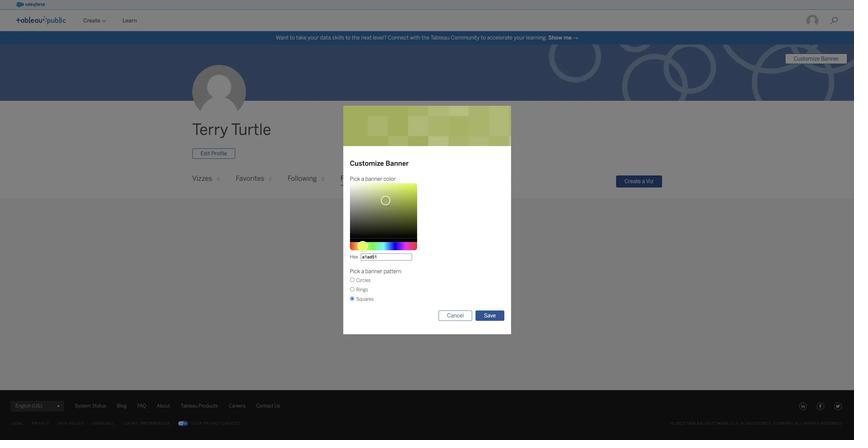 Task type: describe. For each thing, give the bounding box(es) containing it.
rights
[[804, 422, 819, 427]]

avatar image
[[192, 65, 246, 119]]

vizzes
[[192, 175, 212, 183]]

skills
[[332, 35, 344, 41]]

us
[[274, 404, 280, 410]]

1 vertical spatial followers
[[418, 265, 457, 276]]

1 horizontal spatial tableau
[[431, 35, 449, 41]]

cookie
[[123, 422, 139, 427]]

about
[[157, 404, 170, 410]]

0 for followers
[[375, 177, 378, 183]]

all
[[795, 422, 803, 427]]

save
[[484, 313, 496, 319]]

2 to from the left
[[346, 35, 351, 41]]

choices
[[222, 422, 240, 427]]

salesforce logo image
[[16, 2, 45, 7]]

favorites
[[236, 175, 264, 183]]

tableau products link
[[181, 403, 218, 411]]

privacy link
[[32, 421, 49, 429]]

2 horizontal spatial tableau
[[687, 422, 705, 427]]

pick for pick a banner pattern
[[350, 269, 360, 275]]

1 your from the left
[[308, 35, 319, 41]]

with
[[410, 35, 420, 41]]

cancel button
[[439, 311, 472, 321]]

careers
[[229, 404, 245, 410]]

cookie preferences button
[[123, 421, 170, 429]]

profile
[[211, 151, 227, 157]]

customize banner dialog
[[254, 106, 600, 335]]

blog link
[[117, 403, 127, 411]]

edit profile button
[[192, 149, 235, 159]]

tableau products
[[181, 404, 218, 410]]

data policy
[[57, 422, 84, 427]]

legal link
[[11, 421, 24, 429]]

1 the from the left
[[352, 35, 360, 41]]

next
[[361, 35, 372, 41]]

logo image
[[16, 16, 66, 24]]

show me link
[[548, 35, 572, 41]]

1 privacy from the left
[[32, 422, 49, 427]]

selected language element
[[15, 402, 59, 413]]

preferences
[[140, 422, 170, 427]]

following
[[288, 175, 317, 183]]

hex
[[350, 255, 358, 260]]

squares
[[356, 297, 374, 303]]

0 for vizzes
[[217, 177, 220, 183]]

show
[[548, 35, 562, 41]]

me
[[564, 35, 572, 41]]

data
[[57, 422, 68, 427]]

create
[[624, 178, 641, 185]]

color
[[384, 176, 396, 182]]

create a viz button
[[616, 176, 662, 188]]

your privacy choices
[[191, 422, 240, 427]]

connect
[[388, 35, 409, 41]]

a for create a viz
[[642, 178, 645, 185]]

banner for color
[[365, 176, 382, 182]]

0 for following
[[321, 177, 324, 183]]

faq
[[137, 404, 146, 410]]

customize banner button
[[785, 54, 847, 64]]

status
[[92, 404, 106, 410]]

viz
[[646, 178, 654, 185]]

2 privacy from the left
[[203, 422, 221, 427]]

create a viz
[[624, 178, 654, 185]]

your for your privacy choices
[[191, 422, 202, 427]]

software,
[[706, 422, 730, 427]]

your for your followers
[[397, 265, 416, 276]]

english (us)
[[15, 404, 42, 410]]

pick for pick a banner color
[[350, 176, 360, 182]]

want to take your data skills to the next level? connect with the tableau community to accelerate your learning. show me →
[[276, 35, 578, 41]]

customize inside dialog
[[350, 160, 384, 168]]

system status
[[75, 404, 106, 410]]

0 horizontal spatial followers
[[341, 175, 370, 183]]

©
[[671, 422, 674, 427]]

a right llc, at the bottom right of page
[[741, 422, 744, 427]]

→
[[573, 35, 578, 41]]

accelerate
[[487, 35, 512, 41]]

community
[[451, 35, 480, 41]]

your privacy choices link
[[178, 421, 240, 429]]

your followers
[[397, 265, 457, 276]]



Task type: locate. For each thing, give the bounding box(es) containing it.
2 the from the left
[[421, 35, 429, 41]]

circles
[[356, 278, 371, 284]]

blog
[[117, 404, 127, 410]]

1 horizontal spatial your
[[397, 265, 416, 276]]

0 vertical spatial followers
[[341, 175, 370, 183]]

learn
[[122, 17, 137, 24]]

1 to from the left
[[290, 35, 295, 41]]

None radio
[[350, 278, 354, 282], [350, 288, 354, 292], [350, 297, 354, 301], [350, 278, 354, 282], [350, 288, 354, 292], [350, 297, 354, 301]]

your
[[397, 265, 416, 276], [191, 422, 202, 427]]

Hex field
[[361, 254, 412, 261]]

0
[[217, 177, 220, 183], [321, 177, 324, 183], [375, 177, 378, 183]]

0 vertical spatial customize banner
[[794, 56, 839, 62]]

pick
[[350, 176, 360, 182], [350, 269, 360, 275]]

data policy link
[[57, 421, 84, 429]]

rings
[[356, 288, 368, 293]]

about link
[[157, 403, 170, 411]]

1 horizontal spatial your
[[514, 35, 525, 41]]

customize banner
[[794, 56, 839, 62], [350, 160, 409, 168]]

0 horizontal spatial your
[[308, 35, 319, 41]]

the right with
[[421, 35, 429, 41]]

1 vertical spatial your
[[191, 422, 202, 427]]

0 horizontal spatial customize
[[350, 160, 384, 168]]

banner up 'circles'
[[365, 269, 382, 275]]

data
[[320, 35, 331, 41]]

© 2023 tableau software, llc, a salesforce company. all rights reserved.
[[671, 422, 843, 427]]

3 0 from the left
[[375, 177, 378, 183]]

faq link
[[137, 403, 146, 411]]

pick a banner pattern
[[350, 269, 401, 275]]

1 horizontal spatial banner
[[821, 56, 839, 62]]

legal
[[11, 422, 24, 427]]

1 banner from the top
[[365, 176, 382, 182]]

terry
[[192, 121, 228, 139]]

english
[[15, 404, 31, 410]]

system status link
[[75, 403, 106, 411]]

0 vertical spatial your
[[397, 265, 416, 276]]

1 vertical spatial banner
[[386, 160, 409, 168]]

banner for pattern
[[365, 269, 382, 275]]

your down tableau products link
[[191, 422, 202, 427]]

banner
[[365, 176, 382, 182], [365, 269, 382, 275]]

privacy down the selected language element
[[32, 422, 49, 427]]

your down hex field
[[397, 265, 416, 276]]

0 horizontal spatial the
[[352, 35, 360, 41]]

a inside button
[[642, 178, 645, 185]]

1 horizontal spatial 0
[[321, 177, 324, 183]]

0 vertical spatial tableau
[[431, 35, 449, 41]]

pick a banner color
[[350, 176, 396, 182]]

system
[[75, 404, 91, 410]]

1 horizontal spatial customize banner
[[794, 56, 839, 62]]

2 pick from the top
[[350, 269, 360, 275]]

3 to from the left
[[481, 35, 486, 41]]

1 vertical spatial customize banner
[[350, 160, 409, 168]]

tableau right with
[[431, 35, 449, 41]]

1 vertical spatial tableau
[[181, 404, 197, 410]]

1 horizontal spatial followers
[[418, 265, 457, 276]]

0 horizontal spatial banner
[[386, 160, 409, 168]]

0 right vizzes
[[217, 177, 220, 183]]

learning.
[[526, 35, 547, 41]]

0 horizontal spatial your
[[191, 422, 202, 427]]

customize banner inside dialog
[[350, 160, 409, 168]]

to left take
[[290, 35, 295, 41]]

edit
[[201, 151, 210, 157]]

a
[[361, 176, 364, 182], [642, 178, 645, 185], [361, 269, 364, 275], [741, 422, 744, 427]]

uninstall link
[[92, 421, 115, 429]]

the
[[352, 35, 360, 41], [421, 35, 429, 41]]

contact
[[256, 404, 273, 410]]

your
[[308, 35, 319, 41], [514, 35, 525, 41]]

1 vertical spatial banner
[[365, 269, 382, 275]]

customize inside button
[[794, 56, 820, 62]]

2023
[[675, 422, 686, 427]]

0 horizontal spatial to
[[290, 35, 295, 41]]

cancel
[[447, 313, 464, 319]]

a left color on the left top of the page
[[361, 176, 364, 182]]

1 horizontal spatial customize
[[794, 56, 820, 62]]

2 vertical spatial tableau
[[687, 422, 705, 427]]

1 0 from the left
[[217, 177, 220, 183]]

2 your from the left
[[514, 35, 525, 41]]

0 horizontal spatial 0
[[217, 177, 220, 183]]

to
[[290, 35, 295, 41], [346, 35, 351, 41], [481, 35, 486, 41]]

contact us link
[[256, 403, 280, 411]]

take
[[296, 35, 307, 41]]

(us)
[[32, 404, 42, 410]]

banner inside button
[[821, 56, 839, 62]]

to left "accelerate"
[[481, 35, 486, 41]]

customize
[[794, 56, 820, 62], [350, 160, 384, 168]]

1 horizontal spatial the
[[421, 35, 429, 41]]

to right skills
[[346, 35, 351, 41]]

pattern
[[384, 269, 401, 275]]

a for pick a banner color
[[361, 176, 364, 182]]

contact us
[[256, 404, 280, 410]]

0 right 'following'
[[321, 177, 324, 183]]

a for pick a banner pattern
[[361, 269, 364, 275]]

customize banner inside button
[[794, 56, 839, 62]]

company.
[[773, 422, 794, 427]]

turtle
[[231, 121, 271, 139]]

tableau right the 2023
[[687, 422, 705, 427]]

0 vertical spatial banner
[[365, 176, 382, 182]]

1 pick from the top
[[350, 176, 360, 182]]

edit profile
[[201, 151, 227, 157]]

learn link
[[114, 10, 145, 31]]

save button
[[476, 311, 504, 321]]

privacy down products
[[203, 422, 221, 427]]

banner left color on the left top of the page
[[365, 176, 382, 182]]

2 horizontal spatial 0
[[375, 177, 378, 183]]

policy
[[69, 422, 84, 427]]

color slider
[[350, 183, 417, 239]]

1 vertical spatial customize
[[350, 160, 384, 168]]

want
[[276, 35, 289, 41]]

a left "viz"
[[642, 178, 645, 185]]

0 vertical spatial pick
[[350, 176, 360, 182]]

1 horizontal spatial to
[[346, 35, 351, 41]]

0 horizontal spatial privacy
[[32, 422, 49, 427]]

2 banner from the top
[[365, 269, 382, 275]]

0 horizontal spatial customize banner
[[350, 160, 409, 168]]

terry turtle
[[192, 121, 271, 139]]

0 vertical spatial banner
[[821, 56, 839, 62]]

2
[[269, 177, 271, 183]]

1 vertical spatial pick
[[350, 269, 360, 275]]

color image
[[381, 196, 390, 206]]

uninstall
[[92, 422, 115, 427]]

go to search image
[[822, 17, 846, 25]]

followers
[[341, 175, 370, 183], [418, 265, 457, 276]]

2 horizontal spatial to
[[481, 35, 486, 41]]

reserved.
[[821, 422, 843, 427]]

0 horizontal spatial tableau
[[181, 404, 197, 410]]

tableau left products
[[181, 404, 197, 410]]

a up 'circles'
[[361, 269, 364, 275]]

the left next
[[352, 35, 360, 41]]

0 vertical spatial customize
[[794, 56, 820, 62]]

llc,
[[731, 422, 740, 427]]

level?
[[373, 35, 387, 41]]

banner inside dialog
[[386, 160, 409, 168]]

cookie preferences
[[123, 422, 170, 427]]

products
[[198, 404, 218, 410]]

your right take
[[308, 35, 319, 41]]

your left learning.
[[514, 35, 525, 41]]

2 0 from the left
[[321, 177, 324, 183]]

careers link
[[229, 403, 245, 411]]

0 left color on the left top of the page
[[375, 177, 378, 183]]

salesforce
[[745, 422, 772, 427]]

1 horizontal spatial privacy
[[203, 422, 221, 427]]



Task type: vqa. For each thing, say whether or not it's contained in the screenshot.
make a copy icon
no



